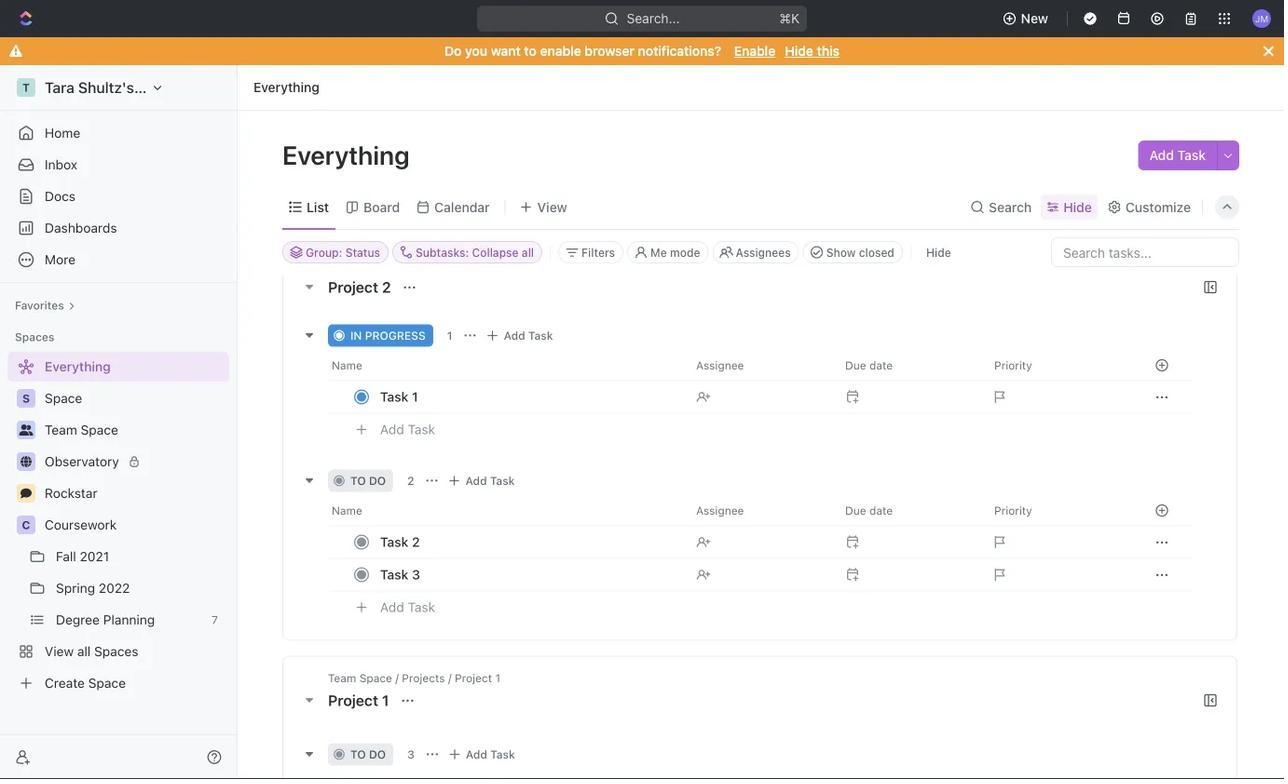 Task type: vqa. For each thing, say whether or not it's contained in the screenshot.
manage cards
no



Task type: describe. For each thing, give the bounding box(es) containing it.
enable
[[734, 43, 776, 59]]

2022
[[99, 581, 130, 596]]

team space link
[[45, 416, 226, 445]]

fall 2021 link
[[56, 542, 226, 572]]

subtasks:
[[416, 246, 469, 259]]

new button
[[995, 4, 1060, 34]]

me
[[651, 246, 667, 259]]

2 for project
[[382, 279, 391, 296]]

inbox link
[[7, 150, 229, 180]]

you
[[465, 43, 487, 59]]

1 horizontal spatial everything link
[[249, 76, 324, 99]]

comment image
[[21, 488, 32, 499]]

1 / from the left
[[395, 672, 399, 685]]

planning
[[103, 613, 155, 628]]

2 for task
[[412, 535, 420, 550]]

list link
[[303, 194, 329, 220]]

0 vertical spatial to
[[524, 43, 537, 59]]

assignee button for 2
[[685, 496, 834, 526]]

dashboards
[[45, 220, 117, 236]]

notifications?
[[638, 43, 721, 59]]

0 vertical spatial 3
[[412, 568, 420, 583]]

view all spaces
[[45, 644, 138, 660]]

calendar
[[434, 199, 490, 215]]

customize button
[[1101, 194, 1197, 220]]

calendar link
[[431, 194, 490, 220]]

tara
[[45, 79, 74, 96]]

board link
[[360, 194, 400, 220]]

project 1
[[328, 692, 393, 710]]

jm
[[1255, 13, 1268, 24]]

filters
[[582, 246, 615, 259]]

priority for 1
[[994, 359, 1032, 372]]

spring 2022
[[56, 581, 130, 596]]

globe image
[[21, 457, 32, 468]]

observatory
[[45, 454, 119, 470]]

1 vertical spatial everything link
[[7, 352, 226, 382]]

workspace
[[138, 79, 215, 96]]

favorites
[[15, 299, 64, 312]]

⌘k
[[779, 11, 800, 26]]

subtasks: collapse all
[[416, 246, 534, 259]]

fall
[[56, 549, 76, 565]]

hide inside button
[[926, 246, 951, 259]]

space link
[[45, 384, 226, 414]]

name button for 1
[[328, 351, 685, 381]]

s
[[22, 392, 30, 405]]

do for 2
[[369, 475, 386, 488]]

1 vertical spatial project
[[455, 672, 492, 685]]

collapse
[[472, 246, 519, 259]]

name for in progress
[[332, 359, 362, 372]]

name for to do
[[332, 505, 362, 518]]

priority button for 1
[[983, 351, 1132, 381]]

spring
[[56, 581, 95, 596]]

0 horizontal spatial spaces
[[15, 331, 54, 344]]

0 vertical spatial everything
[[253, 80, 319, 95]]

degree planning link
[[56, 606, 204, 636]]

group:
[[306, 246, 342, 259]]

assignees
[[736, 246, 791, 259]]

create space link
[[7, 669, 226, 699]]

progress
[[365, 329, 426, 342]]

do
[[445, 43, 462, 59]]

projects
[[402, 672, 445, 685]]

degree planning
[[56, 613, 155, 628]]

status
[[345, 246, 380, 259]]

new
[[1021, 11, 1048, 26]]

to do for 2
[[350, 475, 386, 488]]

hide inside dropdown button
[[1063, 199, 1092, 215]]

space up team space
[[45, 391, 82, 406]]

team space / projects / project 1
[[328, 672, 500, 685]]

observatory link
[[45, 447, 226, 477]]

in progress
[[350, 329, 426, 342]]

date for 1
[[869, 359, 893, 372]]

coursework
[[45, 518, 117, 533]]

project for project 1
[[328, 692, 378, 710]]

project for project 2
[[328, 279, 378, 296]]

tree inside sidebar navigation
[[7, 352, 229, 699]]

1 vertical spatial 2
[[407, 475, 414, 488]]

search button
[[965, 194, 1037, 220]]

team space
[[45, 423, 118, 438]]

user group image
[[19, 425, 33, 436]]

want
[[491, 43, 521, 59]]

1 horizontal spatial all
[[522, 246, 534, 259]]

space for team space / projects / project 1
[[359, 672, 392, 685]]

fall 2021
[[56, 549, 109, 565]]

task 3 link
[[376, 562, 681, 589]]

do you want to enable browser notifications? enable hide this
[[445, 43, 840, 59]]

team for team space / projects / project 1
[[328, 672, 356, 685]]

due for 2
[[845, 505, 866, 518]]

Search tasks... text field
[[1052, 239, 1238, 267]]

assignee button for 1
[[685, 351, 834, 381]]

assignee for 2
[[696, 505, 744, 518]]

all inside "tree"
[[77, 644, 91, 660]]

more
[[45, 252, 76, 267]]

show closed
[[826, 246, 895, 259]]

favorites button
[[7, 294, 83, 317]]

hide button
[[919, 241, 959, 264]]

assignee for 1
[[696, 359, 744, 372]]



Task type: locate. For each thing, give the bounding box(es) containing it.
space for create space
[[88, 676, 126, 691]]

team right user group icon
[[45, 423, 77, 438]]

0 vertical spatial view
[[537, 199, 567, 215]]

due date button for 1
[[834, 351, 983, 381]]

2 to do from the top
[[350, 749, 386, 762]]

1 vertical spatial do
[[369, 749, 386, 762]]

0 vertical spatial do
[[369, 475, 386, 488]]

0 vertical spatial due date button
[[834, 351, 983, 381]]

spaces down favorites
[[15, 331, 54, 344]]

project 2
[[328, 279, 395, 296]]

home
[[45, 125, 80, 141]]

due date button
[[834, 351, 983, 381], [834, 496, 983, 526]]

2 vertical spatial hide
[[926, 246, 951, 259]]

tara shultz's workspace
[[45, 79, 215, 96]]

task 2
[[380, 535, 420, 550]]

1 due date from the top
[[845, 359, 893, 372]]

sidebar navigation
[[0, 65, 241, 780]]

1 vertical spatial name
[[332, 505, 362, 518]]

0 vertical spatial project
[[328, 279, 378, 296]]

priority for 2
[[994, 505, 1032, 518]]

team up project 1 on the bottom
[[328, 672, 356, 685]]

/ right projects
[[448, 672, 452, 685]]

1 horizontal spatial spaces
[[94, 644, 138, 660]]

create space
[[45, 676, 126, 691]]

1 vertical spatial spaces
[[94, 644, 138, 660]]

2 assignee from the top
[[696, 505, 744, 518]]

space down view all spaces link
[[88, 676, 126, 691]]

do up the task 2
[[369, 475, 386, 488]]

view button
[[513, 185, 574, 229]]

name
[[332, 359, 362, 372], [332, 505, 362, 518]]

view all spaces link
[[7, 637, 226, 667]]

name button up task 1 link
[[328, 351, 685, 381]]

rockstar
[[45, 486, 97, 501]]

space for team space
[[81, 423, 118, 438]]

2 up in progress
[[382, 279, 391, 296]]

2021
[[80, 549, 109, 565]]

0 vertical spatial priority
[[994, 359, 1032, 372]]

dashboards link
[[7, 213, 229, 243]]

1 horizontal spatial team
[[328, 672, 356, 685]]

2 horizontal spatial hide
[[1063, 199, 1092, 215]]

show closed button
[[803, 241, 903, 264]]

2 name button from the top
[[328, 496, 685, 526]]

date
[[869, 359, 893, 372], [869, 505, 893, 518]]

assignees button
[[712, 241, 799, 264]]

coursework link
[[45, 511, 226, 540]]

1 vertical spatial to do
[[350, 749, 386, 762]]

tara shultz's workspace, , element
[[17, 78, 35, 97]]

1 vertical spatial hide
[[1063, 199, 1092, 215]]

board
[[363, 199, 400, 215]]

2 do from the top
[[369, 749, 386, 762]]

1 vertical spatial priority
[[994, 505, 1032, 518]]

customize
[[1126, 199, 1191, 215]]

view for view
[[537, 199, 567, 215]]

0 vertical spatial assignee button
[[685, 351, 834, 381]]

2 / from the left
[[448, 672, 452, 685]]

in
[[350, 329, 362, 342]]

1 name from the top
[[332, 359, 362, 372]]

priority button for 2
[[983, 496, 1132, 526]]

priority button
[[983, 351, 1132, 381], [983, 496, 1132, 526]]

spring 2022 link
[[56, 574, 226, 604]]

1 right progress on the left top of page
[[447, 329, 452, 342]]

closed
[[859, 246, 895, 259]]

1 vertical spatial to
[[350, 475, 366, 488]]

0 horizontal spatial view
[[45, 644, 74, 660]]

2 due from the top
[[845, 505, 866, 518]]

tree containing everything
[[7, 352, 229, 699]]

home link
[[7, 118, 229, 148]]

2 vertical spatial to
[[350, 749, 366, 762]]

7
[[212, 614, 218, 627]]

do down project 1 on the bottom
[[369, 749, 386, 762]]

1 vertical spatial everything
[[282, 139, 415, 170]]

1 priority button from the top
[[983, 351, 1132, 381]]

to do for 3
[[350, 749, 386, 762]]

1 down team space / projects / project 1 on the bottom left of page
[[382, 692, 389, 710]]

1 horizontal spatial view
[[537, 199, 567, 215]]

1 down progress on the left top of page
[[412, 390, 418, 405]]

1 vertical spatial assignee
[[696, 505, 744, 518]]

rockstar link
[[45, 479, 226, 509]]

project
[[328, 279, 378, 296], [455, 672, 492, 685], [328, 692, 378, 710]]

1 vertical spatial due
[[845, 505, 866, 518]]

2 due date button from the top
[[834, 496, 983, 526]]

browser
[[585, 43, 635, 59]]

1 vertical spatial name button
[[328, 496, 685, 526]]

task 1 link
[[376, 384, 681, 411]]

coursework, , element
[[17, 516, 35, 535]]

filters button
[[558, 241, 623, 264]]

view inside view all spaces link
[[45, 644, 74, 660]]

0 horizontal spatial /
[[395, 672, 399, 685]]

2 priority from the top
[[994, 505, 1032, 518]]

all right collapse
[[522, 246, 534, 259]]

1 inside task 1 link
[[412, 390, 418, 405]]

1 vertical spatial priority button
[[983, 496, 1132, 526]]

degree
[[56, 613, 100, 628]]

1
[[447, 329, 452, 342], [412, 390, 418, 405], [495, 672, 500, 685], [382, 692, 389, 710]]

0 vertical spatial due
[[845, 359, 866, 372]]

1 vertical spatial date
[[869, 505, 893, 518]]

date for 2
[[869, 505, 893, 518]]

spaces
[[15, 331, 54, 344], [94, 644, 138, 660]]

spaces inside "tree"
[[94, 644, 138, 660]]

all up create space
[[77, 644, 91, 660]]

2 due date from the top
[[845, 505, 893, 518]]

view inside view button
[[537, 199, 567, 215]]

to do
[[350, 475, 386, 488], [350, 749, 386, 762]]

2
[[382, 279, 391, 296], [407, 475, 414, 488], [412, 535, 420, 550]]

do for 3
[[369, 749, 386, 762]]

0 horizontal spatial hide
[[785, 43, 813, 59]]

docs
[[45, 189, 75, 204]]

0 vertical spatial everything link
[[249, 76, 324, 99]]

1 vertical spatial team
[[328, 672, 356, 685]]

shultz's
[[78, 79, 134, 96]]

due date for 2
[[845, 505, 893, 518]]

name button for 2
[[328, 496, 685, 526]]

view for view all spaces
[[45, 644, 74, 660]]

task 2 link
[[376, 529, 681, 556]]

hide button
[[1041, 194, 1098, 220]]

0 vertical spatial hide
[[785, 43, 813, 59]]

view up create
[[45, 644, 74, 660]]

1 vertical spatial due date button
[[834, 496, 983, 526]]

c
[[22, 519, 30, 532]]

1 name button from the top
[[328, 351, 685, 381]]

docs link
[[7, 182, 229, 212]]

tree
[[7, 352, 229, 699]]

2 priority button from the top
[[983, 496, 1132, 526]]

0 vertical spatial name
[[332, 359, 362, 372]]

to do up the task 2
[[350, 475, 386, 488]]

jm button
[[1247, 4, 1277, 34]]

task 1
[[380, 390, 418, 405]]

hide right closed
[[926, 246, 951, 259]]

task 3
[[380, 568, 420, 583]]

space up the observatory
[[81, 423, 118, 438]]

1 due from the top
[[845, 359, 866, 372]]

t
[[22, 81, 30, 94]]

1 horizontal spatial hide
[[926, 246, 951, 259]]

1 vertical spatial due date
[[845, 505, 893, 518]]

due
[[845, 359, 866, 372], [845, 505, 866, 518]]

more button
[[7, 245, 229, 275]]

1 right projects
[[495, 672, 500, 685]]

1 horizontal spatial /
[[448, 672, 452, 685]]

1 vertical spatial 3
[[407, 749, 415, 762]]

2 up task 3
[[412, 535, 420, 550]]

0 vertical spatial team
[[45, 423, 77, 438]]

do
[[369, 475, 386, 488], [369, 749, 386, 762]]

priority
[[994, 359, 1032, 372], [994, 505, 1032, 518]]

2 assignee button from the top
[[685, 496, 834, 526]]

search
[[989, 199, 1032, 215]]

1 vertical spatial assignee button
[[685, 496, 834, 526]]

project down "status"
[[328, 279, 378, 296]]

0 vertical spatial date
[[869, 359, 893, 372]]

1 assignee from the top
[[696, 359, 744, 372]]

1 vertical spatial view
[[45, 644, 74, 660]]

view up the filters 'dropdown button'
[[537, 199, 567, 215]]

1 priority from the top
[[994, 359, 1032, 372]]

hide
[[785, 43, 813, 59], [1063, 199, 1092, 215], [926, 246, 951, 259]]

add task
[[1149, 148, 1206, 163], [504, 329, 553, 342], [380, 422, 435, 438], [466, 475, 515, 488], [380, 600, 435, 616], [466, 749, 515, 762]]

0 vertical spatial all
[[522, 246, 534, 259]]

2 vertical spatial project
[[328, 692, 378, 710]]

view
[[537, 199, 567, 215], [45, 644, 74, 660]]

enable
[[540, 43, 581, 59]]

project right projects
[[455, 672, 492, 685]]

1 due date button from the top
[[834, 351, 983, 381]]

assignee
[[696, 359, 744, 372], [696, 505, 744, 518]]

me mode button
[[627, 241, 709, 264]]

space, , element
[[17, 390, 35, 408]]

add task button
[[1138, 141, 1217, 171], [481, 325, 560, 347], [372, 419, 443, 441], [443, 470, 522, 492], [372, 597, 443, 619], [443, 744, 523, 766]]

create
[[45, 676, 85, 691]]

view button
[[513, 194, 574, 220]]

to for 2
[[350, 475, 366, 488]]

3 down team space / projects / project 1 on the bottom left of page
[[407, 749, 415, 762]]

2 name from the top
[[332, 505, 362, 518]]

due date button for 2
[[834, 496, 983, 526]]

1 to do from the top
[[350, 475, 386, 488]]

group: status
[[306, 246, 380, 259]]

0 horizontal spatial everything link
[[7, 352, 226, 382]]

space up project 1 on the bottom
[[359, 672, 392, 685]]

to do down project 1 on the bottom
[[350, 749, 386, 762]]

space inside 'link'
[[88, 676, 126, 691]]

0 horizontal spatial all
[[77, 644, 91, 660]]

/ left projects
[[395, 672, 399, 685]]

search...
[[627, 11, 680, 26]]

2 vertical spatial 2
[[412, 535, 420, 550]]

everything inside "tree"
[[45, 359, 111, 375]]

team inside "tree"
[[45, 423, 77, 438]]

0 vertical spatial priority button
[[983, 351, 1132, 381]]

1 date from the top
[[869, 359, 893, 372]]

list
[[307, 199, 329, 215]]

project down team space / projects / project 1 on the bottom left of page
[[328, 692, 378, 710]]

spaces up the create space 'link'
[[94, 644, 138, 660]]

3
[[412, 568, 420, 583], [407, 749, 415, 762]]

1 assignee button from the top
[[685, 351, 834, 381]]

0 vertical spatial to do
[[350, 475, 386, 488]]

1 do from the top
[[369, 475, 386, 488]]

team for team space
[[45, 423, 77, 438]]

2 vertical spatial everything
[[45, 359, 111, 375]]

2 up the task 2
[[407, 475, 414, 488]]

due for 1
[[845, 359, 866, 372]]

2 date from the top
[[869, 505, 893, 518]]

0 vertical spatial name button
[[328, 351, 685, 381]]

inbox
[[45, 157, 77, 172]]

me mode
[[651, 246, 700, 259]]

hide left this
[[785, 43, 813, 59]]

0 vertical spatial 2
[[382, 279, 391, 296]]

1 vertical spatial all
[[77, 644, 91, 660]]

name button up task 2 link
[[328, 496, 685, 526]]

to for 3
[[350, 749, 366, 762]]

name button
[[328, 351, 685, 381], [328, 496, 685, 526]]

/
[[395, 672, 399, 685], [448, 672, 452, 685]]

0 vertical spatial spaces
[[15, 331, 54, 344]]

3 down the task 2
[[412, 568, 420, 583]]

hide right search
[[1063, 199, 1092, 215]]

0 vertical spatial due date
[[845, 359, 893, 372]]

0 vertical spatial assignee
[[696, 359, 744, 372]]

this
[[817, 43, 840, 59]]

0 horizontal spatial team
[[45, 423, 77, 438]]

show
[[826, 246, 856, 259]]

due date for 1
[[845, 359, 893, 372]]

mode
[[670, 246, 700, 259]]



